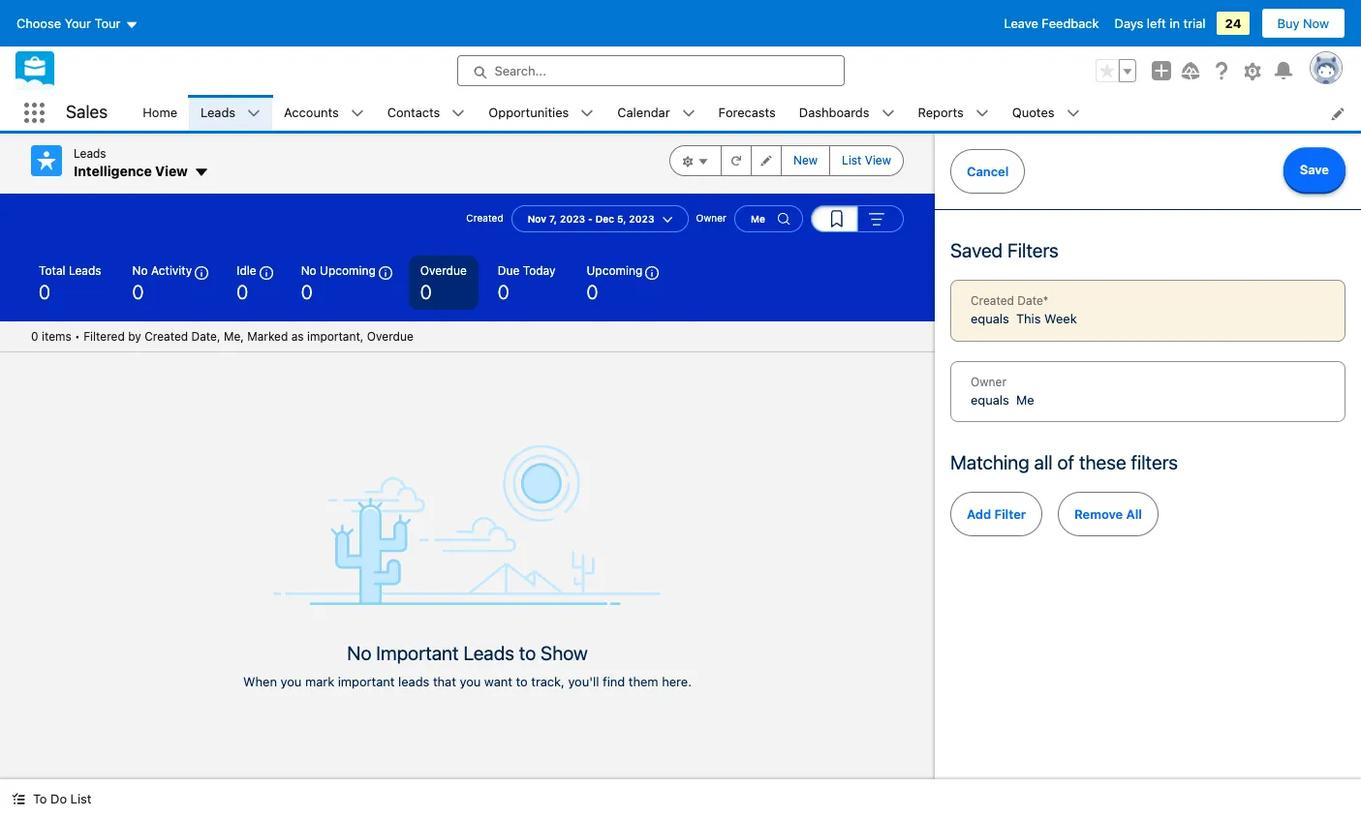 Task type: locate. For each thing, give the bounding box(es) containing it.
remove all
[[1075, 507, 1142, 522]]

leads right the total
[[69, 263, 101, 278]]

to
[[519, 642, 536, 665], [516, 674, 528, 690]]

list view button
[[829, 145, 904, 176]]

group down list view button
[[811, 205, 904, 232]]

intelligence view
[[74, 163, 188, 179]]

0 horizontal spatial owner
[[696, 212, 727, 224]]

filter
[[995, 507, 1026, 522]]

upcoming down 5,
[[587, 263, 643, 278]]

0 horizontal spatial created
[[145, 329, 188, 343]]

upcoming up important,
[[320, 263, 376, 278]]

owner for owner equals me
[[971, 374, 1007, 389]]

list
[[842, 153, 862, 168], [70, 792, 91, 807]]

group down the days
[[1096, 59, 1136, 82]]

track,
[[531, 674, 565, 690]]

1 horizontal spatial created
[[466, 212, 503, 224]]

text default image for quotes
[[1066, 107, 1080, 120]]

1 horizontal spatial overdue
[[420, 263, 467, 278]]

2023 right 5,
[[629, 213, 654, 224]]

0 inside total leads 0
[[39, 280, 50, 303]]

1 horizontal spatial no
[[301, 263, 316, 278]]

0 horizontal spatial overdue
[[367, 329, 413, 343]]

text default image right calendar
[[682, 107, 695, 120]]

text default image left accounts link
[[247, 107, 261, 120]]

1 upcoming from the left
[[320, 263, 376, 278]]

leads up intelligence
[[74, 146, 106, 161]]

1 you from the left
[[281, 674, 302, 690]]

no for activity
[[132, 263, 148, 278]]

me inside "button"
[[751, 213, 765, 224]]

you'll
[[568, 674, 599, 690]]

0 horizontal spatial view
[[155, 163, 188, 179]]

no upcoming
[[301, 263, 376, 278]]

0 vertical spatial overdue
[[420, 263, 467, 278]]

leads right home
[[201, 104, 236, 120]]

leads inside list item
[[201, 104, 236, 120]]

group
[[1096, 59, 1136, 82], [669, 145, 904, 176], [811, 205, 904, 232]]

leads
[[201, 104, 236, 120], [74, 146, 106, 161], [69, 263, 101, 278], [463, 642, 514, 665]]

dec
[[596, 213, 614, 224]]

add
[[967, 507, 991, 522]]

0 horizontal spatial no
[[132, 263, 148, 278]]

reports list item
[[906, 95, 1001, 131]]

leads up want
[[463, 642, 514, 665]]

1 horizontal spatial owner
[[971, 374, 1007, 389]]

forecasts
[[718, 104, 776, 120]]

list
[[131, 95, 1361, 131]]

no for important
[[347, 642, 372, 665]]

2 vertical spatial group
[[811, 205, 904, 232]]

0 horizontal spatial upcoming
[[320, 263, 376, 278]]

due today 0
[[498, 263, 556, 303]]

to right want
[[516, 674, 528, 690]]

0 items • filtered by created date, me, marked as important, overdue status
[[31, 329, 413, 343]]

no inside no important leads to show when you mark important leads that you want to track, you'll find them here.
[[347, 642, 372, 665]]

2 horizontal spatial text default image
[[881, 107, 895, 120]]

find
[[603, 674, 625, 690]]

forecasts link
[[707, 95, 787, 131]]

days
[[1115, 16, 1143, 31]]

date,
[[191, 329, 220, 343]]

buy now button
[[1261, 8, 1346, 39]]

text default image inside the opportunities list item
[[581, 107, 594, 120]]

filters
[[1007, 239, 1059, 262]]

equals
[[971, 311, 1009, 326], [971, 392, 1009, 407]]

text default image for calendar
[[682, 107, 695, 120]]

1 text default image from the left
[[247, 107, 261, 120]]

to
[[33, 792, 47, 807]]

1 horizontal spatial me
[[1016, 392, 1034, 407]]

no left activity on the left
[[132, 263, 148, 278]]

remove all button
[[1058, 492, 1159, 537]]

equals up matching
[[971, 392, 1009, 407]]

dashboards
[[799, 104, 870, 120]]

search...
[[495, 63, 546, 78]]

text default image inside accounts list item
[[350, 107, 364, 120]]

0 horizontal spatial me
[[751, 213, 765, 224]]

created for created date * equals this week
[[971, 294, 1014, 308]]

overdue right important,
[[367, 329, 413, 343]]

owner inside owner equals me
[[971, 374, 1007, 389]]

text default image left to at the left of page
[[12, 793, 25, 806]]

owner for owner
[[696, 212, 727, 224]]

no up important
[[347, 642, 372, 665]]

2 upcoming from the left
[[587, 263, 643, 278]]

2 you from the left
[[460, 674, 481, 690]]

me inside owner equals me
[[1016, 392, 1034, 407]]

filtered
[[83, 329, 125, 343]]

accounts link
[[272, 95, 350, 131]]

saved filters
[[950, 239, 1059, 262]]

text default image right reports
[[975, 107, 989, 120]]

text default image inside reports list item
[[975, 107, 989, 120]]

text default image inside contacts list item
[[452, 107, 465, 120]]

0 horizontal spatial 2023
[[560, 213, 585, 224]]

list right new
[[842, 153, 862, 168]]

1 horizontal spatial view
[[865, 153, 891, 168]]

owner equals me
[[971, 374, 1034, 407]]

view down dashboards list item
[[865, 153, 891, 168]]

created right by
[[145, 329, 188, 343]]

no right idle
[[301, 263, 316, 278]]

equals inside owner equals me
[[971, 392, 1009, 407]]

key performance indicators group
[[0, 255, 935, 321]]

owner left 'me' "button"
[[696, 212, 727, 224]]

today
[[523, 263, 556, 278]]

text default image right accounts
[[350, 107, 364, 120]]

important
[[376, 642, 459, 665]]

equals inside created date * equals this week
[[971, 311, 1009, 326]]

text default image right quotes
[[1066, 107, 1080, 120]]

1 vertical spatial created
[[971, 294, 1014, 308]]

1 horizontal spatial list
[[842, 153, 862, 168]]

2 horizontal spatial no
[[347, 642, 372, 665]]

choose your tour button
[[16, 8, 139, 39]]

dashboards list item
[[787, 95, 906, 131]]

0 horizontal spatial text default image
[[247, 107, 261, 120]]

view for intelligence view
[[155, 163, 188, 179]]

calendar list item
[[606, 95, 707, 131]]

leads
[[398, 674, 430, 690]]

want
[[484, 674, 512, 690]]

nov 7, 2023 - dec 5, 2023
[[528, 213, 654, 224]]

date
[[1018, 294, 1043, 308]]

0 vertical spatial owner
[[696, 212, 727, 224]]

overdue left due
[[420, 263, 467, 278]]

to up track,
[[519, 642, 536, 665]]

2023
[[560, 213, 585, 224], [629, 213, 654, 224]]

1 vertical spatial list
[[70, 792, 91, 807]]

of
[[1057, 451, 1074, 474]]

2 text default image from the left
[[452, 107, 465, 120]]

text default image
[[247, 107, 261, 120], [452, 107, 465, 120], [881, 107, 895, 120]]

remove
[[1075, 507, 1123, 522]]

3 text default image from the left
[[881, 107, 895, 120]]

0 vertical spatial me
[[751, 213, 765, 224]]

you
[[281, 674, 302, 690], [460, 674, 481, 690]]

leave feedback link
[[1004, 16, 1099, 31]]

overdue
[[420, 263, 467, 278], [367, 329, 413, 343]]

1 horizontal spatial upcoming
[[587, 263, 643, 278]]

upcoming
[[320, 263, 376, 278], [587, 263, 643, 278]]

filters
[[1131, 451, 1178, 474]]

cancel
[[967, 164, 1009, 179]]

1 horizontal spatial text default image
[[452, 107, 465, 120]]

text default image up list view
[[881, 107, 895, 120]]

view for list view
[[865, 153, 891, 168]]

by
[[128, 329, 141, 343]]

leave
[[1004, 16, 1038, 31]]

0 vertical spatial to
[[519, 642, 536, 665]]

text default image inside dashboards list item
[[881, 107, 895, 120]]

due
[[498, 263, 520, 278]]

0 vertical spatial equals
[[971, 311, 1009, 326]]

view inside button
[[865, 153, 891, 168]]

1 vertical spatial equals
[[971, 392, 1009, 407]]

text default image inside calendar list item
[[682, 107, 695, 120]]

mark
[[305, 674, 334, 690]]

now
[[1303, 16, 1329, 31]]

contacts link
[[376, 95, 452, 131]]

group up 'me' "button"
[[669, 145, 904, 176]]

total
[[39, 263, 65, 278]]

0 horizontal spatial list
[[70, 792, 91, 807]]

1 vertical spatial me
[[1016, 392, 1034, 407]]

text default image for dashboards
[[881, 107, 895, 120]]

home link
[[131, 95, 189, 131]]

equals left this
[[971, 311, 1009, 326]]

list right do
[[70, 792, 91, 807]]

owner
[[696, 212, 727, 224], [971, 374, 1007, 389]]

nov 7, 2023 - dec 5, 2023 button
[[511, 205, 688, 232]]

text default image for opportunities
[[581, 107, 594, 120]]

2 equals from the top
[[971, 392, 1009, 407]]

saved
[[950, 239, 1003, 262]]

no for upcoming
[[301, 263, 316, 278]]

1 vertical spatial to
[[516, 674, 528, 690]]

save button
[[1283, 148, 1346, 192]]

view right intelligence
[[155, 163, 188, 179]]

1 equals from the top
[[971, 311, 1009, 326]]

text default image
[[350, 107, 364, 120], [581, 107, 594, 120], [682, 107, 695, 120], [975, 107, 989, 120], [1066, 107, 1080, 120], [194, 165, 209, 180], [12, 793, 25, 806]]

2023 left -
[[560, 213, 585, 224]]

text default image inside leads list item
[[247, 107, 261, 120]]

0 vertical spatial list
[[842, 153, 862, 168]]

intelligence
[[74, 163, 152, 179]]

text default image inside the quotes list item
[[1066, 107, 1080, 120]]

1 vertical spatial owner
[[971, 374, 1007, 389]]

reports link
[[906, 95, 975, 131]]

1 horizontal spatial 2023
[[629, 213, 654, 224]]

list containing home
[[131, 95, 1361, 131]]

you left mark
[[281, 674, 302, 690]]

0 horizontal spatial you
[[281, 674, 302, 690]]

1 vertical spatial group
[[669, 145, 904, 176]]

text default image right contacts
[[452, 107, 465, 120]]

buy now
[[1277, 16, 1329, 31]]

when
[[243, 674, 277, 690]]

0 vertical spatial created
[[466, 212, 503, 224]]

2 horizontal spatial created
[[971, 294, 1014, 308]]

created left date
[[971, 294, 1014, 308]]

created inside created date * equals this week
[[971, 294, 1014, 308]]

created date * equals this week
[[971, 294, 1077, 326]]

matching all of these filters
[[950, 451, 1178, 474]]

owner down created date * equals this week
[[971, 374, 1007, 389]]

me
[[751, 213, 765, 224], [1016, 392, 1034, 407]]

0
[[39, 280, 50, 303], [132, 280, 144, 303], [237, 280, 248, 303], [301, 280, 313, 303], [420, 280, 432, 303], [498, 280, 509, 303], [587, 280, 598, 303], [31, 329, 38, 343]]

save
[[1300, 162, 1329, 178]]

created left nov
[[466, 212, 503, 224]]

you right that
[[460, 674, 481, 690]]

1 horizontal spatial you
[[460, 674, 481, 690]]

opportunities
[[489, 104, 569, 120]]

text default image left calendar link on the top of page
[[581, 107, 594, 120]]



Task type: vqa. For each thing, say whether or not it's contained in the screenshot.
Analytics
no



Task type: describe. For each thing, give the bounding box(es) containing it.
overdue inside the key performance indicators group
[[420, 263, 467, 278]]

•
[[75, 329, 80, 343]]

accounts
[[284, 104, 339, 120]]

week
[[1044, 311, 1077, 326]]

contacts
[[387, 104, 440, 120]]

marked
[[247, 329, 288, 343]]

list view
[[842, 153, 891, 168]]

no activity
[[132, 263, 192, 278]]

show
[[541, 642, 588, 665]]

no important leads to show when you mark important leads that you want to track, you'll find them here.
[[243, 642, 692, 690]]

add filter
[[967, 507, 1026, 522]]

accounts list item
[[272, 95, 376, 131]]

idle
[[237, 263, 256, 278]]

leads inside total leads 0
[[69, 263, 101, 278]]

to do list button
[[0, 780, 103, 819]]

0 items • filtered by created date, me, marked as important, overdue
[[31, 329, 413, 343]]

this
[[1016, 311, 1041, 326]]

2 2023 from the left
[[629, 213, 654, 224]]

opportunities link
[[477, 95, 581, 131]]

created for created
[[466, 212, 503, 224]]

trial
[[1183, 16, 1206, 31]]

2 vertical spatial created
[[145, 329, 188, 343]]

contacts list item
[[376, 95, 477, 131]]

0 inside due today 0
[[498, 280, 509, 303]]

quotes link
[[1001, 95, 1066, 131]]

5,
[[617, 213, 626, 224]]

reports
[[918, 104, 964, 120]]

dashboards link
[[787, 95, 881, 131]]

text default image for leads
[[247, 107, 261, 120]]

your
[[65, 16, 91, 31]]

leave feedback
[[1004, 16, 1099, 31]]

7,
[[549, 213, 557, 224]]

overdue 0
[[420, 263, 467, 303]]

text default image down leads link
[[194, 165, 209, 180]]

text default image inside to do list button
[[12, 793, 25, 806]]

as
[[291, 329, 304, 343]]

to do list
[[33, 792, 91, 807]]

them
[[629, 674, 658, 690]]

quotes list item
[[1001, 95, 1091, 131]]

sales
[[66, 102, 108, 122]]

me button
[[734, 205, 803, 232]]

cancel button
[[950, 149, 1025, 194]]

home
[[143, 104, 177, 120]]

these
[[1079, 451, 1126, 474]]

important,
[[307, 329, 364, 343]]

total leads 0
[[39, 263, 101, 303]]

1 2023 from the left
[[560, 213, 585, 224]]

0 vertical spatial group
[[1096, 59, 1136, 82]]

*
[[1043, 294, 1049, 308]]

leads inside no important leads to show when you mark important leads that you want to track, you'll find them here.
[[463, 642, 514, 665]]

opportunities list item
[[477, 95, 606, 131]]

24
[[1225, 16, 1242, 31]]

all
[[1126, 507, 1142, 522]]

1 vertical spatial overdue
[[367, 329, 413, 343]]

new button
[[781, 145, 830, 176]]

leads link
[[189, 95, 247, 131]]

feedback
[[1042, 16, 1099, 31]]

left
[[1147, 16, 1166, 31]]

items
[[42, 329, 71, 343]]

calendar
[[617, 104, 670, 120]]

list inside button
[[70, 792, 91, 807]]

group containing new
[[669, 145, 904, 176]]

that
[[433, 674, 456, 690]]

important
[[338, 674, 395, 690]]

search... button
[[457, 55, 844, 86]]

new
[[793, 153, 818, 168]]

text default image for accounts
[[350, 107, 364, 120]]

choose your tour
[[16, 16, 121, 31]]

in
[[1170, 16, 1180, 31]]

calendar link
[[606, 95, 682, 131]]

nov
[[528, 213, 546, 224]]

tour
[[95, 16, 121, 31]]

-
[[588, 213, 593, 224]]

add filter button
[[950, 492, 1043, 537]]

text default image for contacts
[[452, 107, 465, 120]]

list inside button
[[842, 153, 862, 168]]

choose
[[16, 16, 61, 31]]

0 inside the overdue 0
[[420, 280, 432, 303]]

here.
[[662, 674, 692, 690]]

matching
[[950, 451, 1030, 474]]

activity
[[151, 263, 192, 278]]

text default image for reports
[[975, 107, 989, 120]]

quotes
[[1012, 104, 1055, 120]]

leads list item
[[189, 95, 272, 131]]



